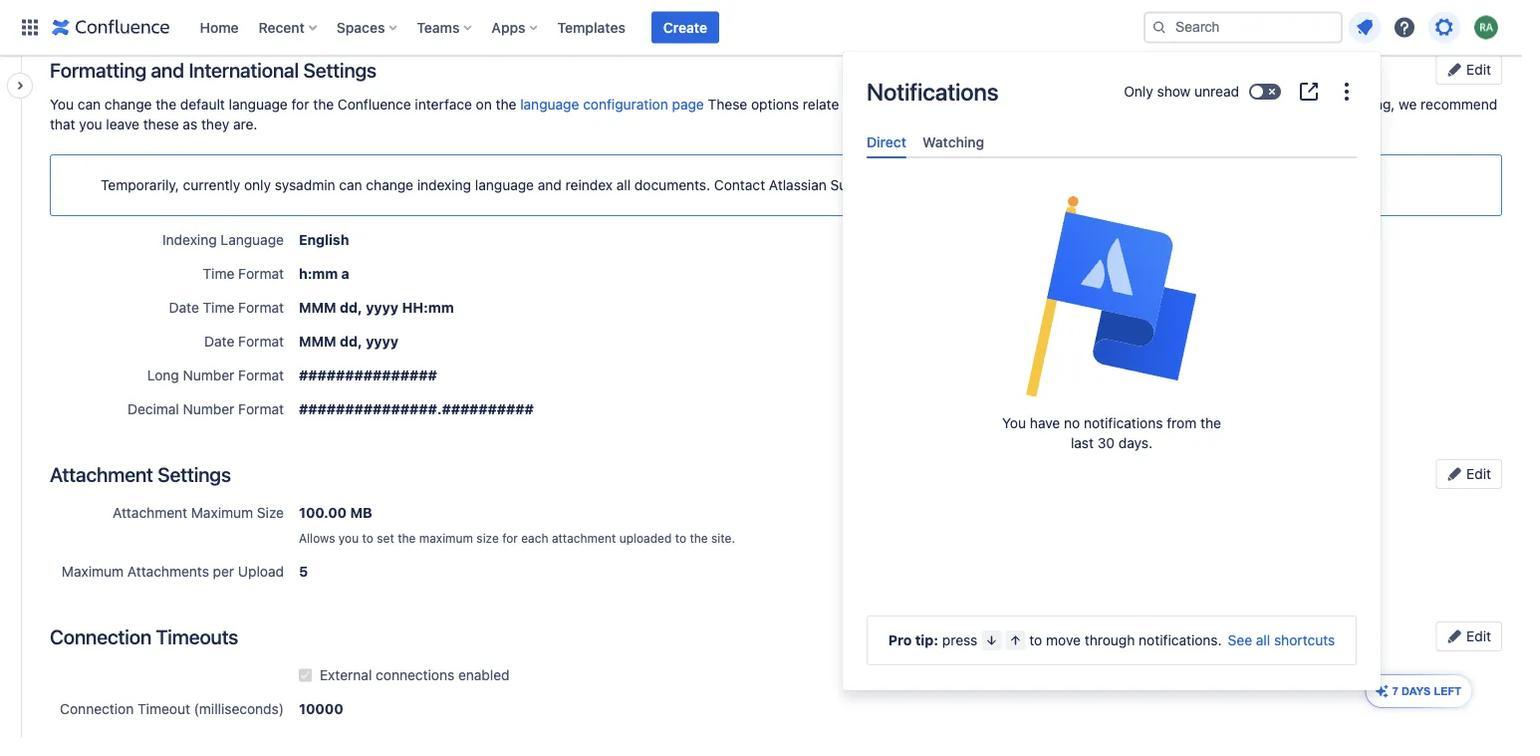 Task type: describe. For each thing, give the bounding box(es) containing it.
days.
[[1119, 435, 1153, 451]]

see all shortcuts
[[1228, 632, 1335, 649]]

spaces button
[[331, 11, 405, 43]]

you right what in the right top of the page
[[1304, 96, 1327, 113]]

move
[[1046, 632, 1081, 649]]

language right indexing
[[475, 177, 534, 193]]

appswitcher icon image
[[18, 15, 42, 39]]

a
[[341, 266, 349, 282]]

they
[[201, 116, 229, 133]]

1 vertical spatial can
[[339, 177, 362, 193]]

date for date time format
[[169, 299, 199, 316]]

connection timeout (milliseconds)
[[60, 701, 284, 717]]

the up these
[[156, 96, 176, 113]]

apps
[[492, 19, 526, 35]]

1 horizontal spatial change
[[366, 177, 413, 193]]

decimal number format
[[127, 401, 284, 417]]

100.00
[[299, 505, 347, 521]]

1 format from the top
[[238, 266, 284, 282]]

small image for formatting and international settings
[[1447, 61, 1463, 77]]

language left the configuration
[[520, 96, 579, 113]]

long
[[147, 367, 179, 384]]

1 on from the left
[[476, 96, 492, 113]]

maximum attachments per upload
[[62, 563, 284, 580]]

small image for attachment settings
[[1447, 466, 1463, 482]]

date time format
[[169, 299, 284, 316]]

formatting and international settings
[[50, 58, 377, 81]]

support
[[831, 177, 882, 193]]

edit for attachment settings
[[1463, 466, 1491, 482]]

notifications
[[867, 78, 999, 106]]

time
[[884, 96, 912, 113]]

relate
[[803, 96, 839, 113]]

mmm for mmm dd, yyyy hh:mm
[[299, 299, 336, 316]]

connection for connection timeout (milliseconds)
[[60, 701, 134, 717]]

edit link for attachment settings
[[1436, 459, 1502, 489]]

date for date format
[[204, 333, 234, 350]]

settings icon image
[[1433, 15, 1457, 39]]

press
[[942, 632, 978, 649]]

documents.
[[635, 177, 710, 193]]

0 vertical spatial maximum
[[191, 505, 253, 521]]

interface
[[415, 96, 472, 113]]

that
[[50, 116, 75, 133]]

sysadmin
[[275, 177, 335, 193]]

reindex
[[566, 177, 613, 193]]

mmm dd, yyyy
[[299, 333, 399, 350]]

the right set
[[398, 531, 416, 545]]

connections
[[376, 667, 455, 683]]

format for date time format
[[238, 299, 284, 316]]

set
[[377, 531, 394, 545]]

(milliseconds)
[[194, 701, 284, 717]]

the left time
[[860, 96, 880, 113]]

0 vertical spatial and
[[151, 58, 184, 81]]

mmm dd, yyyy hh:mm
[[299, 299, 454, 316]]

the inside you have no notifications from the last 30 days.
[[1201, 415, 1221, 432]]

home
[[200, 19, 239, 35]]

2 vertical spatial and
[[538, 177, 562, 193]]

indexing language
[[162, 232, 284, 248]]

and inside these options relate to the time and date formatting on the site. unless you are sure of what you are doing, we recommend that you leave these as they are.
[[916, 96, 940, 113]]

site. inside 100.00 mb allows you to set the maximum size for each attachment uploaded to the site.
[[711, 531, 735, 545]]

per
[[213, 563, 234, 580]]

teams button
[[411, 11, 480, 43]]

hh:mm
[[402, 299, 454, 316]]

spaces
[[337, 19, 385, 35]]

you right if
[[898, 177, 921, 193]]

###############.##########
[[299, 401, 534, 417]]

Search field
[[1144, 11, 1343, 43]]

mb
[[350, 505, 372, 521]]

these options relate to the time and date formatting on the site. unless you are sure of what you are doing, we recommend that you leave these as they are.
[[50, 96, 1498, 133]]

direct tab panel
[[859, 159, 1365, 177]]

arrow up image
[[1008, 633, 1024, 649]]

pro
[[888, 632, 912, 649]]

need
[[925, 177, 957, 193]]

external connections enabled
[[320, 667, 510, 683]]

edit link for connection timeouts
[[1436, 622, 1502, 652]]

maximum
[[419, 531, 473, 545]]

if
[[886, 177, 894, 193]]

mmm for mmm dd, yyyy
[[299, 333, 336, 350]]

confluence
[[338, 96, 411, 113]]

are.
[[233, 116, 257, 133]]

7 days left
[[1392, 685, 1462, 698]]

format for long number format
[[238, 367, 284, 384]]

tab list inside notifications dialog
[[859, 126, 1365, 159]]

these
[[143, 116, 179, 133]]

h:mm a
[[299, 266, 349, 282]]

enabled
[[458, 667, 510, 683]]

number for long
[[183, 367, 234, 384]]

edit link for formatting and international settings
[[1436, 55, 1502, 85]]

show
[[1157, 83, 1191, 100]]

uploaded
[[619, 531, 672, 545]]

home link
[[194, 11, 245, 43]]

3 format from the top
[[238, 333, 284, 350]]

attachments
[[127, 563, 209, 580]]

size
[[257, 505, 284, 521]]

attachment
[[552, 531, 616, 545]]

small image for connection timeouts
[[1447, 628, 1463, 644]]

10000
[[299, 701, 343, 717]]

as
[[183, 116, 197, 133]]

dd, for mmm dd, yyyy
[[340, 333, 362, 350]]

more image
[[1335, 80, 1359, 104]]

left
[[1434, 685, 1462, 698]]

options
[[751, 96, 799, 113]]

we
[[1399, 96, 1417, 113]]

direct
[[867, 133, 907, 150]]

help.
[[961, 177, 992, 193]]

recent
[[259, 19, 305, 35]]

have
[[1030, 415, 1060, 432]]

1 time from the top
[[203, 266, 234, 282]]

to move through notifications.
[[1029, 632, 1222, 649]]

through
[[1085, 632, 1135, 649]]

you have no notifications from the last 30 days.
[[1002, 415, 1221, 451]]

watching
[[923, 133, 985, 150]]

notifications
[[1084, 415, 1163, 432]]

shortcuts
[[1274, 632, 1335, 649]]

7 days left button
[[1367, 675, 1471, 707]]

global element
[[12, 0, 1140, 55]]

templates link
[[551, 11, 632, 43]]

no
[[1064, 415, 1080, 432]]

temporarily,
[[101, 177, 179, 193]]

you can change the default language for the confluence interface on the language configuration page
[[50, 96, 704, 113]]

the right interface
[[496, 96, 517, 113]]

recent button
[[253, 11, 325, 43]]

allows
[[299, 531, 335, 545]]



Task type: vqa. For each thing, say whether or not it's contained in the screenshot.
bottommost Attachment
yes



Task type: locate. For each thing, give the bounding box(es) containing it.
2 vertical spatial small image
[[1447, 628, 1463, 644]]

open notifications in a new tab image
[[1297, 80, 1321, 104]]

leave
[[106, 116, 139, 133]]

30
[[1098, 435, 1115, 451]]

you for you can change the default language for the confluence interface on the language configuration page
[[50, 96, 74, 113]]

timeouts
[[156, 625, 238, 648]]

date up long number format
[[204, 333, 234, 350]]

0 horizontal spatial change
[[104, 96, 152, 113]]

unless
[[1122, 96, 1166, 113]]

dd, for mmm dd, yyyy hh:mm
[[340, 299, 362, 316]]

yyyy down mmm dd, yyyy hh:mm
[[366, 333, 399, 350]]

language
[[229, 96, 288, 113], [520, 96, 579, 113], [475, 177, 534, 193]]

notifications dialog
[[843, 52, 1381, 690]]

on
[[476, 96, 492, 113], [1047, 96, 1063, 113]]

time down time format
[[203, 299, 234, 316]]

1 vertical spatial date
[[204, 333, 234, 350]]

you up that
[[50, 96, 74, 113]]

connection for connection timeouts
[[50, 625, 151, 648]]

1 number from the top
[[183, 367, 234, 384]]

2 yyyy from the top
[[366, 333, 399, 350]]

you right "unless"
[[1169, 96, 1193, 113]]

can
[[77, 96, 101, 113], [339, 177, 362, 193]]

1 vertical spatial for
[[502, 531, 518, 545]]

0 horizontal spatial all
[[616, 177, 631, 193]]

1 horizontal spatial maximum
[[191, 505, 253, 521]]

you for you have no notifications from the last 30 days.
[[1002, 415, 1026, 432]]

1 vertical spatial dd,
[[340, 333, 362, 350]]

1 vertical spatial number
[[183, 401, 234, 417]]

1 vertical spatial yyyy
[[366, 333, 399, 350]]

1 vertical spatial mmm
[[299, 333, 336, 350]]

to inside notifications dialog
[[1029, 632, 1042, 649]]

0 vertical spatial small image
[[1447, 61, 1463, 77]]

these
[[708, 96, 747, 113]]

5 format from the top
[[238, 401, 284, 417]]

contact
[[714, 177, 765, 193]]

notifications.
[[1139, 632, 1222, 649]]

1 vertical spatial time
[[203, 299, 234, 316]]

1 yyyy from the top
[[366, 299, 399, 316]]

long number format
[[147, 367, 284, 384]]

1 horizontal spatial for
[[502, 531, 518, 545]]

from
[[1167, 415, 1197, 432]]

edit link
[[1436, 55, 1502, 85], [1436, 459, 1502, 489], [1436, 622, 1502, 652]]

settings down spaces
[[303, 58, 377, 81]]

format up date format
[[238, 299, 284, 316]]

number down long number format
[[183, 401, 234, 417]]

you inside you have no notifications from the last 30 days.
[[1002, 415, 1026, 432]]

0 vertical spatial attachment
[[50, 462, 153, 486]]

1 vertical spatial connection
[[60, 701, 134, 717]]

###############
[[299, 367, 437, 384]]

site. inside these options relate to the time and date formatting on the site. unless you are sure of what you are doing, we recommend that you leave these as they are.
[[1091, 96, 1118, 113]]

1 vertical spatial you
[[1002, 415, 1026, 432]]

indexing
[[417, 177, 471, 193]]

2 dd, from the top
[[340, 333, 362, 350]]

mmm up ###############
[[299, 333, 336, 350]]

site. left 'only'
[[1091, 96, 1118, 113]]

edit for formatting and international settings
[[1463, 61, 1491, 78]]

confluence image
[[52, 15, 170, 39], [52, 15, 170, 39]]

1 mmm from the top
[[299, 299, 336, 316]]

on inside these options relate to the time and date formatting on the site. unless you are sure of what you are doing, we recommend that you leave these as they are.
[[1047, 96, 1063, 113]]

3 edit link from the top
[[1436, 622, 1502, 652]]

see all shortcuts button
[[1228, 631, 1335, 651]]

0 vertical spatial edit
[[1463, 61, 1491, 78]]

banner containing home
[[0, 0, 1522, 56]]

1 vertical spatial edit link
[[1436, 459, 1502, 489]]

1 vertical spatial and
[[916, 96, 940, 113]]

the left confluence
[[313, 96, 334, 113]]

0 vertical spatial can
[[77, 96, 101, 113]]

format down language
[[238, 266, 284, 282]]

0 vertical spatial time
[[203, 266, 234, 282]]

attachment for attachment settings
[[50, 462, 153, 486]]

0 vertical spatial number
[[183, 367, 234, 384]]

date down indexing
[[169, 299, 199, 316]]

expand sidebar image
[[0, 66, 44, 106]]

2 number from the top
[[183, 401, 234, 417]]

formatting
[[976, 96, 1043, 113]]

0 vertical spatial mmm
[[299, 299, 336, 316]]

0 vertical spatial settings
[[303, 58, 377, 81]]

1 horizontal spatial settings
[[303, 58, 377, 81]]

1 vertical spatial edit
[[1463, 466, 1491, 482]]

can down formatting
[[77, 96, 101, 113]]

2 edit link from the top
[[1436, 459, 1502, 489]]

100.00 mb allows you to set the maximum size for each attachment uploaded to the site.
[[299, 505, 735, 545]]

1 horizontal spatial and
[[538, 177, 562, 193]]

1 vertical spatial all
[[1256, 632, 1270, 649]]

last
[[1071, 435, 1094, 451]]

1 edit link from the top
[[1436, 55, 1502, 85]]

1 horizontal spatial on
[[1047, 96, 1063, 113]]

to left set
[[362, 531, 373, 545]]

tab list
[[859, 126, 1365, 159]]

3 small image from the top
[[1447, 628, 1463, 644]]

0 horizontal spatial site.
[[711, 531, 735, 545]]

0 horizontal spatial and
[[151, 58, 184, 81]]

arrow down image
[[984, 633, 1000, 649]]

0 vertical spatial dd,
[[340, 299, 362, 316]]

page
[[672, 96, 704, 113]]

1 horizontal spatial are
[[1331, 96, 1351, 113]]

2 time from the top
[[203, 299, 234, 316]]

1 vertical spatial settings
[[158, 462, 231, 486]]

1 small image from the top
[[1447, 61, 1463, 77]]

0 vertical spatial change
[[104, 96, 152, 113]]

you
[[1169, 96, 1193, 113], [1304, 96, 1327, 113], [79, 116, 102, 133], [898, 177, 921, 193], [339, 531, 359, 545]]

attachment down attachment settings
[[113, 505, 187, 521]]

date
[[944, 96, 972, 113]]

yyyy
[[366, 299, 399, 316], [366, 333, 399, 350]]

are left sure
[[1196, 96, 1217, 113]]

2 vertical spatial edit link
[[1436, 622, 1502, 652]]

1 edit from the top
[[1463, 61, 1491, 78]]

1 vertical spatial attachment
[[113, 505, 187, 521]]

attachment down decimal
[[50, 462, 153, 486]]

dd, up ###############
[[340, 333, 362, 350]]

3 edit from the top
[[1463, 628, 1491, 645]]

banner
[[0, 0, 1522, 56]]

yyyy left "hh:mm"
[[366, 299, 399, 316]]

format down date format
[[238, 367, 284, 384]]

you left the have at the right bottom of page
[[1002, 415, 1026, 432]]

maximum left attachments
[[62, 563, 124, 580]]

attachment settings
[[50, 462, 231, 486]]

recommend
[[1421, 96, 1498, 113]]

to right arrow up image
[[1029, 632, 1042, 649]]

0 vertical spatial all
[[616, 177, 631, 193]]

configuration
[[583, 96, 668, 113]]

templates
[[557, 19, 626, 35]]

your profile and preferences image
[[1474, 15, 1498, 39]]

and up default
[[151, 58, 184, 81]]

0 horizontal spatial on
[[476, 96, 492, 113]]

attachment for attachment maximum size
[[113, 505, 187, 521]]

2 horizontal spatial and
[[916, 96, 940, 113]]

all
[[616, 177, 631, 193], [1256, 632, 1270, 649]]

settings up attachment maximum size
[[158, 462, 231, 486]]

h:mm
[[299, 266, 338, 282]]

0 vertical spatial site.
[[1091, 96, 1118, 113]]

unread
[[1195, 83, 1239, 100]]

atlassian
[[769, 177, 827, 193]]

0 horizontal spatial settings
[[158, 462, 231, 486]]

1 vertical spatial maximum
[[62, 563, 124, 580]]

edit for connection timeouts
[[1463, 628, 1491, 645]]

indexing
[[162, 232, 217, 248]]

the
[[156, 96, 176, 113], [313, 96, 334, 113], [496, 96, 517, 113], [860, 96, 880, 113], [1067, 96, 1088, 113], [1201, 415, 1221, 432], [398, 531, 416, 545], [690, 531, 708, 545]]

1 dd, from the top
[[340, 299, 362, 316]]

pro tip: press
[[888, 632, 978, 649]]

are left doing,
[[1331, 96, 1351, 113]]

2 mmm from the top
[[299, 333, 336, 350]]

settings
[[303, 58, 377, 81], [158, 462, 231, 486]]

mmm down h:mm on the left
[[299, 299, 336, 316]]

date
[[169, 299, 199, 316], [204, 333, 234, 350]]

0 vertical spatial date
[[169, 299, 199, 316]]

format for decimal number format
[[238, 401, 284, 417]]

all right see
[[1256, 632, 1270, 649]]

and left reindex
[[538, 177, 562, 193]]

you right that
[[79, 116, 102, 133]]

create
[[663, 19, 707, 35]]

you down mb
[[339, 531, 359, 545]]

all inside button
[[1256, 632, 1270, 649]]

2 on from the left
[[1047, 96, 1063, 113]]

the right uploaded
[[690, 531, 708, 545]]

decimal
[[127, 401, 179, 417]]

site. right uploaded
[[711, 531, 735, 545]]

maximum left size
[[191, 505, 253, 521]]

1 horizontal spatial date
[[204, 333, 234, 350]]

the right from
[[1201, 415, 1221, 432]]

temporarily, currently only sysadmin can change indexing language and reindex all documents. contact atlassian support if you need help.
[[101, 177, 992, 193]]

for
[[291, 96, 309, 113], [502, 531, 518, 545]]

1 horizontal spatial all
[[1256, 632, 1270, 649]]

notification icon image
[[1353, 15, 1377, 39]]

teams
[[417, 19, 460, 35]]

yyyy for mmm dd, yyyy hh:mm
[[366, 299, 399, 316]]

for inside 100.00 mb allows you to set the maximum size for each attachment uploaded to the site.
[[502, 531, 518, 545]]

to inside these options relate to the time and date formatting on the site. unless you are sure of what you are doing, we recommend that you leave these as they are.
[[843, 96, 856, 113]]

1 vertical spatial change
[[366, 177, 413, 193]]

currently
[[183, 177, 240, 193]]

attachment maximum size
[[113, 505, 284, 521]]

tip:
[[915, 632, 938, 649]]

connection timeouts
[[50, 625, 238, 648]]

create link
[[651, 11, 719, 43]]

dd, up mmm dd, yyyy
[[340, 299, 362, 316]]

search image
[[1152, 19, 1168, 35]]

days
[[1402, 685, 1431, 698]]

2 small image from the top
[[1447, 466, 1463, 482]]

external
[[320, 667, 372, 683]]

tab list containing direct
[[859, 126, 1365, 159]]

for down international
[[291, 96, 309, 113]]

4 format from the top
[[238, 367, 284, 384]]

0 vertical spatial edit link
[[1436, 55, 1502, 85]]

see
[[1228, 632, 1252, 649]]

only
[[244, 177, 271, 193]]

0 vertical spatial yyyy
[[366, 299, 399, 316]]

only show unread
[[1124, 83, 1239, 100]]

to right uploaded
[[675, 531, 686, 545]]

2 format from the top
[[238, 299, 284, 316]]

0 horizontal spatial for
[[291, 96, 309, 113]]

all right reindex
[[616, 177, 631, 193]]

are
[[1196, 96, 1217, 113], [1331, 96, 1351, 113]]

2 are from the left
[[1331, 96, 1351, 113]]

change left indexing
[[366, 177, 413, 193]]

number up decimal number format
[[183, 367, 234, 384]]

maximum
[[191, 505, 253, 521], [62, 563, 124, 580]]

number for decimal
[[183, 401, 234, 417]]

change up leave
[[104, 96, 152, 113]]

can right sysadmin
[[339, 177, 362, 193]]

connection
[[50, 625, 151, 648], [60, 701, 134, 717]]

language up 'are.'
[[229, 96, 288, 113]]

1 vertical spatial site.
[[711, 531, 735, 545]]

1 horizontal spatial can
[[339, 177, 362, 193]]

time down indexing language
[[203, 266, 234, 282]]

0 vertical spatial you
[[50, 96, 74, 113]]

0 horizontal spatial are
[[1196, 96, 1217, 113]]

to right relate
[[843, 96, 856, 113]]

upload
[[238, 563, 284, 580]]

5
[[299, 563, 308, 580]]

you inside 100.00 mb allows you to set the maximum size for each attachment uploaded to the site.
[[339, 531, 359, 545]]

help icon image
[[1393, 15, 1417, 39]]

0 horizontal spatial maximum
[[62, 563, 124, 580]]

format down date time format in the top left of the page
[[238, 333, 284, 350]]

connection down attachments
[[50, 625, 151, 648]]

attachment
[[50, 462, 153, 486], [113, 505, 187, 521]]

on right formatting
[[1047, 96, 1063, 113]]

0 horizontal spatial you
[[50, 96, 74, 113]]

yyyy for mmm dd, yyyy
[[366, 333, 399, 350]]

1 horizontal spatial you
[[1002, 415, 1026, 432]]

formatting
[[50, 58, 147, 81]]

each
[[521, 531, 548, 545]]

you
[[50, 96, 74, 113], [1002, 415, 1026, 432]]

0 vertical spatial for
[[291, 96, 309, 113]]

and
[[151, 58, 184, 81], [916, 96, 940, 113], [538, 177, 562, 193]]

language configuration page link
[[520, 96, 704, 113]]

for right size
[[502, 531, 518, 545]]

english
[[299, 232, 349, 248]]

1 horizontal spatial site.
[[1091, 96, 1118, 113]]

connection left timeout
[[60, 701, 134, 717]]

to
[[843, 96, 856, 113], [362, 531, 373, 545], [675, 531, 686, 545], [1029, 632, 1042, 649]]

time format
[[203, 266, 284, 282]]

premium icon image
[[1375, 683, 1390, 699]]

the left 'only'
[[1067, 96, 1088, 113]]

format down long number format
[[238, 401, 284, 417]]

0 horizontal spatial date
[[169, 299, 199, 316]]

and right time
[[916, 96, 940, 113]]

None checkbox
[[299, 669, 312, 682]]

of
[[1252, 96, 1265, 113]]

0 vertical spatial connection
[[50, 625, 151, 648]]

1 vertical spatial small image
[[1447, 466, 1463, 482]]

2 edit from the top
[[1463, 466, 1491, 482]]

on right interface
[[476, 96, 492, 113]]

2 vertical spatial edit
[[1463, 628, 1491, 645]]

0 horizontal spatial can
[[77, 96, 101, 113]]

1 are from the left
[[1196, 96, 1217, 113]]

only
[[1124, 83, 1153, 100]]

small image
[[1447, 61, 1463, 77], [1447, 466, 1463, 482], [1447, 628, 1463, 644]]



